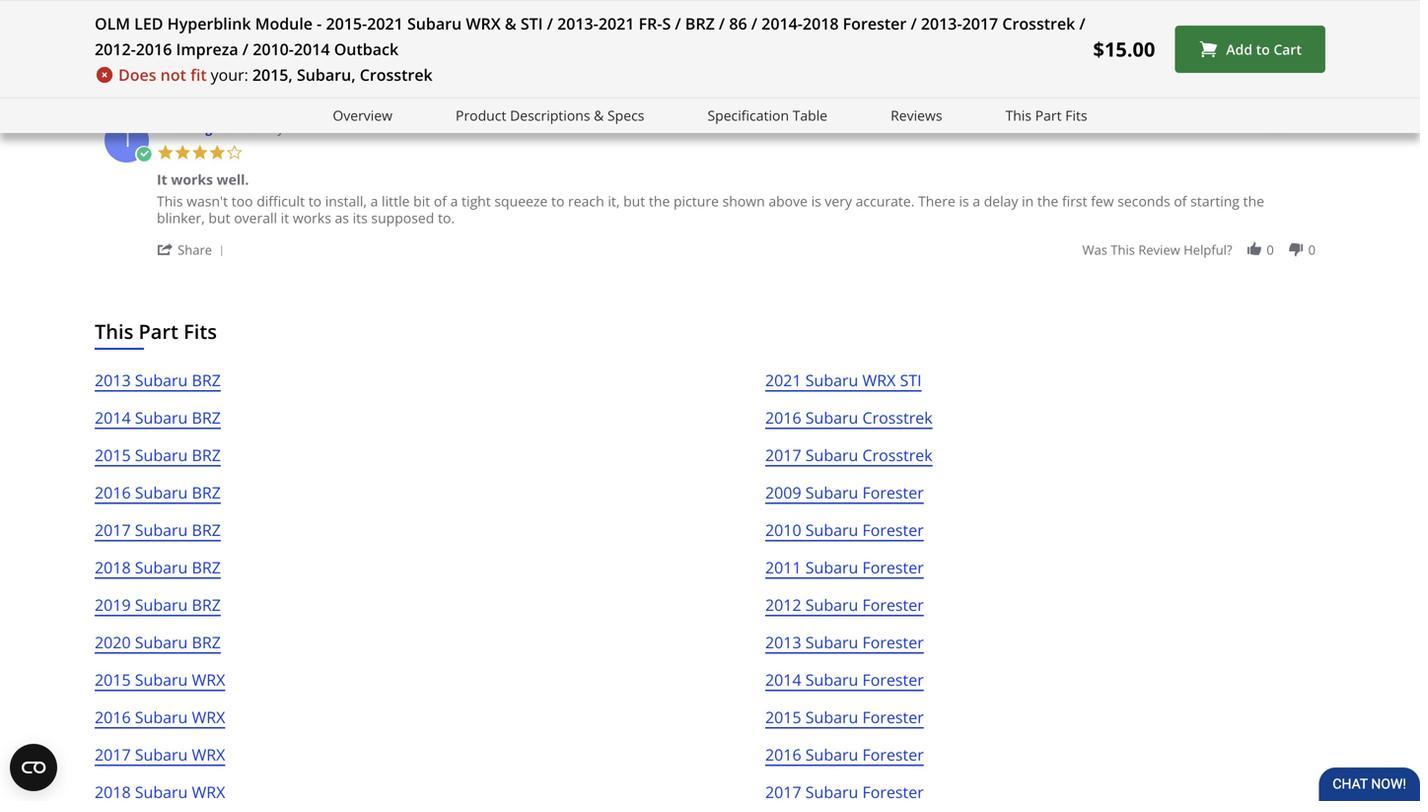 Task type: describe. For each thing, give the bounding box(es) containing it.
2017 subaru crosstrek
[[765, 445, 933, 466]]

table
[[793, 106, 828, 125]]

forester for 2012 subaru forester
[[863, 595, 924, 616]]

1 is from the left
[[811, 192, 821, 211]]

2013 subaru brz
[[95, 370, 221, 391]]

2020
[[95, 632, 131, 654]]

09/02/14
[[1267, 121, 1316, 137]]

2015 subaru wrx link
[[95, 668, 225, 705]]

1 group from the top
[[1083, 54, 1316, 72]]

share image
[[157, 241, 174, 259]]

was for vote up review by harvey14banag on  2 sep 2014 "icon"
[[1083, 54, 1108, 72]]

2013 subaru forester
[[765, 632, 924, 654]]

2016 subaru brz
[[95, 483, 221, 504]]

2 2013- from the left
[[921, 13, 962, 34]]

your:
[[211, 64, 248, 85]]

subaru for 2015 subaru forester
[[806, 707, 859, 729]]

2013 for 2013 subaru brz
[[95, 370, 131, 391]]

subaru for 2017 subaru crosstrek
[[806, 445, 859, 466]]

little
[[382, 192, 410, 211]]

2019 subaru brz link
[[95, 593, 221, 631]]

this for vote up review by harvey14banag on  2 sep 2014 "icon"
[[1111, 54, 1135, 72]]

supposed
[[371, 209, 434, 228]]

empty star image
[[226, 144, 243, 162]]

& inside 'link'
[[594, 106, 604, 125]]

2014 subaru brz
[[95, 408, 221, 429]]

2017 subaru wrx
[[95, 745, 225, 766]]

s
[[662, 13, 671, 34]]

2012 subaru forester
[[765, 595, 924, 616]]

0 right vote down review by invisusag on  2 sep 2014 image
[[1308, 241, 1316, 259]]

2010 subaru forester link
[[765, 518, 924, 556]]

2015 for 2015 subaru wrx
[[95, 670, 131, 691]]

2010 subaru forester
[[765, 520, 924, 541]]

2016 for 2016 subaru brz
[[95, 483, 131, 504]]

2016 subaru brz link
[[95, 481, 221, 518]]

subaru for 2016 subaru crosstrek
[[806, 408, 859, 429]]

does not fit your: 2015, subaru, crosstrek
[[118, 64, 433, 85]]

i
[[125, 126, 130, 153]]

was this review helpful? for vote up review by invisusag on  2 sep 2014 image in the top of the page
[[1083, 241, 1233, 259]]

subaru,
[[297, 64, 356, 85]]

2015,
[[252, 64, 293, 85]]

1 vertical spatial fits
[[184, 318, 217, 345]]

hyperblink
[[167, 13, 251, 34]]

add
[[1226, 40, 1253, 58]]

forester for 2009 subaru forester
[[863, 483, 924, 504]]

fits inside 'link'
[[1066, 106, 1088, 125]]

2014 for 2014 subaru brz
[[95, 408, 131, 429]]

forester inside "olm led hyperblink module - 2015-2021 subaru wrx & sti / 2013-2021 fr-s / brz / 86 / 2014-2018 forester / 2013-2017 crosstrek / 2012-2016 impreza / 2010-2014 outback"
[[843, 13, 907, 34]]

brz for 2017 subaru brz
[[192, 520, 221, 541]]

2014 for 2014 subaru forester
[[765, 670, 802, 691]]

reviews
[[891, 106, 943, 125]]

product descriptions & specs link
[[456, 105, 645, 127]]

2016 for 2016 subaru wrx
[[95, 707, 131, 729]]

bit
[[413, 192, 430, 211]]

subaru for 2011 subaru forester
[[806, 558, 859, 579]]

open widget image
[[10, 745, 57, 792]]

brz for 2015 subaru brz
[[192, 445, 221, 466]]

subaru inside "olm led hyperblink module - 2015-2021 subaru wrx & sti / 2013-2021 fr-s / brz / 86 / 2014-2018 forester / 2013-2017 crosstrek / 2012-2016 impreza / 2010-2014 outback"
[[407, 13, 462, 34]]

was this review helpful? for vote up review by harvey14banag on  2 sep 2014 "icon"
[[1083, 54, 1233, 72]]

invisusag
[[157, 121, 212, 137]]

2017 for 2017 subaru crosstrek
[[765, 445, 802, 466]]

2018 inside "olm led hyperblink module - 2015-2021 subaru wrx & sti / 2013-2021 fr-s / brz / 86 / 2014-2018 forester / 2013-2017 crosstrek / 2012-2016 impreza / 2010-2014 outback"
[[803, 13, 839, 34]]

in
[[1022, 192, 1034, 211]]

to.
[[438, 209, 455, 228]]

forester for 2016 subaru forester
[[863, 745, 924, 766]]

2 vertical spatial this
[[95, 318, 133, 345]]

2012 subaru forester link
[[765, 593, 924, 631]]

share
[[178, 241, 212, 259]]

2017 subaru brz
[[95, 520, 221, 541]]

also,
[[157, 21, 188, 40]]

2014 inside "olm led hyperblink module - 2015-2021 subaru wrx & sti / 2013-2021 fr-s / brz / 86 / 2014-2018 forester / 2013-2017 crosstrek / 2012-2016 impreza / 2010-2014 outback"
[[294, 38, 330, 60]]

0 right vote up review by harvey14banag on  2 sep 2014 "icon"
[[1267, 54, 1274, 72]]

2019
[[95, 595, 131, 616]]

vote up review by harvey14banag on  2 sep 2014 image
[[1246, 54, 1263, 71]]

review date 09/02/14 element
[[1267, 121, 1316, 137]]

subaru for 2015 subaru wrx
[[135, 670, 188, 691]]

buyer
[[263, 121, 295, 137]]

brz for 2018 subaru brz
[[192, 558, 221, 579]]

2009 subaru forester link
[[765, 481, 924, 518]]

2 of from the left
[[1174, 192, 1187, 211]]

subaru for 2019 subaru brz
[[135, 595, 188, 616]]

not
[[160, 64, 186, 85]]

too
[[232, 192, 253, 211]]

2018 subaru brz link
[[95, 556, 221, 593]]

2014 subaru brz link
[[95, 406, 221, 443]]

2015 for 2015 subaru brz
[[95, 445, 131, 466]]

descriptions
[[510, 106, 590, 125]]

2017 inside "olm led hyperblink module - 2015-2021 subaru wrx & sti / 2013-2021 fr-s / brz / 86 / 2014-2018 forester / 2013-2017 crosstrek / 2012-2016 impreza / 2010-2014 outback"
[[962, 13, 998, 34]]

as
[[335, 209, 349, 228]]

seperator image
[[216, 246, 228, 258]]

2015 subaru brz
[[95, 445, 221, 466]]

was for vote up review by invisusag on  2 sep 2014 image in the top of the page
[[1083, 241, 1108, 259]]

to inside button
[[1256, 40, 1270, 58]]

3 the from the left
[[1243, 192, 1265, 211]]

1 star image from the left
[[157, 144, 174, 162]]

2016 subaru wrx
[[95, 707, 225, 729]]

2017 for 2017 subaru wrx
[[95, 745, 131, 766]]

modul
[[214, 21, 256, 40]]

2014 subaru forester
[[765, 670, 924, 691]]

2021 subaru wrx sti link
[[765, 368, 922, 406]]

subaru for 2013 subaru forester
[[806, 632, 859, 654]]

2018 subaru brz
[[95, 558, 221, 579]]

specification table
[[708, 106, 828, 125]]

0 horizontal spatial to
[[308, 192, 322, 211]]

cart
[[1274, 40, 1302, 58]]

product
[[456, 106, 506, 125]]

1 horizontal spatial to
[[551, 192, 565, 211]]

helpful? for vote up review by harvey14banag on  2 sep 2014 "icon"
[[1184, 54, 1233, 72]]

2016 subaru forester link
[[765, 743, 924, 780]]

2016 inside "olm led hyperblink module - 2015-2021 subaru wrx & sti / 2013-2021 fr-s / brz / 86 / 2014-2018 forester / 2013-2017 crosstrek / 2012-2016 impreza / 2010-2014 outback"
[[136, 38, 172, 60]]

0 horizontal spatial part
[[139, 318, 178, 345]]

subaru for 2015 subaru brz
[[135, 445, 188, 466]]

invisusag verified buyer
[[157, 121, 295, 137]]

2009 subaru forester
[[765, 483, 924, 504]]

crosstrek down outback
[[360, 64, 433, 85]]

star image
[[174, 144, 191, 162]]

3 a from the left
[[973, 192, 981, 211]]

2019 subaru brz
[[95, 595, 221, 616]]

circle checkmark image
[[135, 146, 152, 163]]

2014 subaru forester link
[[765, 668, 924, 705]]

2015 subaru brz link
[[95, 443, 221, 481]]

0 horizontal spatial but
[[209, 209, 230, 228]]

1 vertical spatial works
[[293, 209, 331, 228]]

2 star image from the left
[[191, 144, 209, 162]]

1 horizontal spatial but
[[623, 192, 645, 211]]

86
[[729, 13, 747, 34]]

reviews link
[[891, 105, 943, 127]]

product descriptions & specs
[[456, 106, 645, 125]]

crosstrek inside "olm led hyperblink module - 2015-2021 subaru wrx & sti / 2013-2021 fr-s / brz / 86 / 2014-2018 forester / 2013-2017 crosstrek / 2012-2016 impreza / 2010-2014 outback"
[[1002, 13, 1075, 34]]

subaru for 2016 subaru brz
[[135, 483, 188, 504]]

specification
[[708, 106, 789, 125]]

also, my modul
[[157, 21, 256, 40]]

vote down review by harvey14banag on  2 sep 2014 image
[[1288, 54, 1305, 71]]

well.
[[217, 170, 249, 189]]

tight
[[462, 192, 491, 211]]

2016 subaru crosstrek link
[[765, 406, 933, 443]]

2 group from the top
[[1083, 241, 1316, 259]]

overall
[[234, 209, 277, 228]]

2012
[[765, 595, 802, 616]]

2017 for 2017 subaru brz
[[95, 520, 131, 541]]

2014-
[[762, 13, 803, 34]]

very
[[825, 192, 852, 211]]

reach
[[568, 192, 604, 211]]

2016 for 2016 subaru crosstrek
[[765, 408, 802, 429]]

first
[[1062, 192, 1088, 211]]

subaru for 2020 subaru brz
[[135, 632, 188, 654]]

forester for 2010 subaru forester
[[863, 520, 924, 541]]

1 horizontal spatial 2021
[[599, 13, 635, 34]]

does
[[118, 64, 156, 85]]

part inside 'link'
[[1035, 106, 1062, 125]]

2016 subaru crosstrek
[[765, 408, 933, 429]]

crosstrek up 2017 subaru crosstrek
[[863, 408, 933, 429]]



Task type: locate. For each thing, give the bounding box(es) containing it.
2016 subaru wrx link
[[95, 705, 225, 743]]

2013 down 2012
[[765, 632, 802, 654]]

1 2013- from the left
[[557, 13, 599, 34]]

this part fits link
[[1006, 105, 1088, 127]]

2017 subaru brz link
[[95, 518, 221, 556]]

2021 up 2016 subaru crosstrek
[[765, 370, 802, 391]]

sti
[[521, 13, 543, 34], [900, 370, 922, 391]]

0 horizontal spatial a
[[371, 192, 378, 211]]

2 this from the top
[[1111, 241, 1135, 259]]

0 vertical spatial this
[[1006, 106, 1032, 125]]

the right in
[[1038, 192, 1059, 211]]

1 horizontal spatial 2013-
[[921, 13, 962, 34]]

subaru down 2013 subaru brz link
[[135, 408, 188, 429]]

add to cart button
[[1175, 26, 1326, 73]]

the right starting
[[1243, 192, 1265, 211]]

2015 for 2015 subaru forester
[[765, 707, 802, 729]]

to right add
[[1256, 40, 1270, 58]]

2 was from the top
[[1083, 241, 1108, 259]]

wrx for 2015 subaru wrx
[[192, 670, 225, 691]]

star image down the invisusag
[[191, 144, 209, 162]]

0
[[1267, 54, 1274, 72], [1308, 54, 1316, 72], [1267, 241, 1274, 259], [1308, 241, 1316, 259]]

was up this part fits 'link'
[[1083, 54, 1108, 72]]

2015 down 2014 subaru forester link on the bottom right of the page
[[765, 707, 802, 729]]

2 a from the left
[[450, 192, 458, 211]]

subaru down 2020 subaru brz link
[[135, 670, 188, 691]]

review
[[1139, 54, 1181, 72], [1139, 241, 1181, 259]]

subaru for 2016 subaru forester
[[806, 745, 859, 766]]

&
[[505, 13, 517, 34], [594, 106, 604, 125]]

0 horizontal spatial the
[[649, 192, 670, 211]]

2017 inside "link"
[[765, 445, 802, 466]]

1 vertical spatial sti
[[900, 370, 922, 391]]

brz for 2019 subaru brz
[[192, 595, 221, 616]]

2018 right 86
[[803, 13, 839, 34]]

1 horizontal spatial 2014
[[294, 38, 330, 60]]

1 vertical spatial 2015
[[95, 670, 131, 691]]

0 vertical spatial sti
[[521, 13, 543, 34]]

works
[[171, 170, 213, 189], [293, 209, 331, 228]]

& up product
[[505, 13, 517, 34]]

share button
[[157, 240, 231, 259]]

it works well. heading
[[157, 170, 249, 193]]

part
[[1035, 106, 1062, 125], [139, 318, 178, 345]]

brz for 2016 subaru brz
[[192, 483, 221, 504]]

works up wasn't
[[171, 170, 213, 189]]

-
[[317, 13, 322, 34]]

2013-
[[557, 13, 599, 34], [921, 13, 962, 34]]

2013 subaru forester link
[[765, 631, 924, 668]]

brz up '2014 subaru brz'
[[192, 370, 221, 391]]

to
[[1256, 40, 1270, 58], [308, 192, 322, 211], [551, 192, 565, 211]]

sti up 2016 subaru crosstrek
[[900, 370, 922, 391]]

delay
[[984, 192, 1018, 211]]

1 vertical spatial 2018
[[95, 558, 131, 579]]

subaru down 2015 subaru forester link
[[806, 745, 859, 766]]

0 horizontal spatial this part fits
[[95, 318, 217, 345]]

2017
[[962, 13, 998, 34], [765, 445, 802, 466], [95, 520, 131, 541], [95, 745, 131, 766]]

2 horizontal spatial this
[[1006, 106, 1032, 125]]

subaru down 2017 subaru brz link
[[135, 558, 188, 579]]

a
[[371, 192, 378, 211], [450, 192, 458, 211], [973, 192, 981, 211]]

0 vertical spatial 2013
[[95, 370, 131, 391]]

subaru down 2019 subaru brz link
[[135, 632, 188, 654]]

led
[[134, 13, 163, 34]]

helpful? for vote up review by invisusag on  2 sep 2014 image in the top of the page
[[1184, 241, 1233, 259]]

forester down 2017 subaru crosstrek "link"
[[863, 483, 924, 504]]

forester for 2014 subaru forester
[[863, 670, 924, 691]]

0 vertical spatial works
[[171, 170, 213, 189]]

this part fits up the 2013 subaru brz
[[95, 318, 217, 345]]

0 vertical spatial this part fits
[[1006, 106, 1088, 125]]

2017 subaru crosstrek link
[[765, 443, 933, 481]]

0 horizontal spatial sti
[[521, 13, 543, 34]]

0 horizontal spatial 2018
[[95, 558, 131, 579]]

specs
[[608, 106, 645, 125]]

0 horizontal spatial works
[[171, 170, 213, 189]]

wrx for 2021 subaru wrx sti
[[863, 370, 896, 391]]

1 helpful? from the top
[[1184, 54, 1233, 72]]

1 horizontal spatial this
[[157, 192, 183, 211]]

forester for 2011 subaru forester
[[863, 558, 924, 579]]

forester down the 2012 subaru forester link
[[863, 632, 924, 654]]

install,
[[325, 192, 367, 211]]

overview
[[333, 106, 393, 125]]

2020 subaru brz link
[[95, 631, 221, 668]]

brz for 2020 subaru brz
[[192, 632, 221, 654]]

subaru down '2015 subaru wrx' link
[[135, 707, 188, 729]]

1 vertical spatial part
[[139, 318, 178, 345]]

subaru for 2018 subaru brz
[[135, 558, 188, 579]]

0 horizontal spatial this
[[95, 318, 133, 345]]

overview link
[[333, 105, 393, 127]]

0 horizontal spatial &
[[505, 13, 517, 34]]

was down few
[[1083, 241, 1108, 259]]

review left add
[[1139, 54, 1181, 72]]

0 horizontal spatial is
[[811, 192, 821, 211]]

the
[[649, 192, 670, 211], [1038, 192, 1059, 211], [1243, 192, 1265, 211]]

2015 down '2014 subaru brz' link
[[95, 445, 131, 466]]

1 horizontal spatial a
[[450, 192, 458, 211]]

1 vertical spatial 2013
[[765, 632, 802, 654]]

was this review helpful? left vote up review by harvey14banag on  2 sep 2014 "icon"
[[1083, 54, 1233, 72]]

2 vertical spatial 2015
[[765, 707, 802, 729]]

is left "very" in the right top of the page
[[811, 192, 821, 211]]

0 horizontal spatial 2021
[[367, 13, 403, 34]]

this up in
[[1006, 106, 1032, 125]]

2009
[[765, 483, 802, 504]]

2013
[[95, 370, 131, 391], [765, 632, 802, 654]]

0 right vote down review by harvey14banag on  2 sep 2014 image
[[1308, 54, 1316, 72]]

forester for 2013 subaru forester
[[863, 632, 924, 654]]

2018 up 2019 in the left bottom of the page
[[95, 558, 131, 579]]

fits up the first
[[1066, 106, 1088, 125]]

1 vertical spatial 2014
[[95, 408, 131, 429]]

1 horizontal spatial of
[[1174, 192, 1187, 211]]

2016 down 2015 subaru forester link
[[765, 745, 802, 766]]

brz right 's'
[[685, 13, 715, 34]]

2 horizontal spatial to
[[1256, 40, 1270, 58]]

2016
[[136, 38, 172, 60], [765, 408, 802, 429], [95, 483, 131, 504], [95, 707, 131, 729], [765, 745, 802, 766]]

1 horizontal spatial fits
[[1066, 106, 1088, 125]]

brz down 2019 subaru brz link
[[192, 632, 221, 654]]

0 horizontal spatial 2014
[[95, 408, 131, 429]]

crosstrek inside "link"
[[863, 445, 933, 466]]

2 is from the left
[[959, 192, 969, 211]]

1 vertical spatial this part fits
[[95, 318, 217, 345]]

subaru inside 'link'
[[806, 632, 859, 654]]

2010
[[765, 520, 802, 541]]

group
[[1083, 54, 1316, 72], [1083, 241, 1316, 259]]

crosstrek
[[1002, 13, 1075, 34], [360, 64, 433, 85], [863, 408, 933, 429], [863, 445, 933, 466]]

2 review from the top
[[1139, 241, 1181, 259]]

2013 inside 'link'
[[765, 632, 802, 654]]

2 horizontal spatial 2014
[[765, 670, 802, 691]]

wrx down '2015 subaru wrx' link
[[192, 707, 225, 729]]

1 vertical spatial review
[[1139, 241, 1181, 259]]

& left specs
[[594, 106, 604, 125]]

subaru down 2018 subaru brz link
[[135, 595, 188, 616]]

2 horizontal spatial the
[[1243, 192, 1265, 211]]

my
[[191, 21, 211, 40]]

0 horizontal spatial 2013
[[95, 370, 131, 391]]

0 vertical spatial &
[[505, 13, 517, 34]]

add to cart
[[1226, 40, 1302, 58]]

crosstrek down the 2016 subaru crosstrek link
[[863, 445, 933, 466]]

sti up product descriptions & specs
[[521, 13, 543, 34]]

this down it
[[157, 192, 183, 211]]

2016 down led
[[136, 38, 172, 60]]

subaru down 2011 subaru forester link on the right of the page
[[806, 595, 859, 616]]

works right it
[[293, 209, 331, 228]]

subaru for 2016 subaru wrx
[[135, 707, 188, 729]]

wrx for 2017 subaru wrx
[[192, 745, 225, 766]]

2 the from the left
[[1038, 192, 1059, 211]]

0 vertical spatial fits
[[1066, 106, 1088, 125]]

0 vertical spatial review
[[1139, 54, 1181, 72]]

a left delay
[[973, 192, 981, 211]]

to left the install,
[[308, 192, 322, 211]]

1 vertical spatial was this review helpful?
[[1083, 241, 1233, 259]]

2015 subaru wrx
[[95, 670, 225, 691]]

1 horizontal spatial &
[[594, 106, 604, 125]]

0 horizontal spatial of
[[434, 192, 447, 211]]

subaru for 2009 subaru forester
[[806, 483, 859, 504]]

vote up review by invisusag on  2 sep 2014 image
[[1246, 241, 1263, 259]]

this part fits
[[1006, 106, 1088, 125], [95, 318, 217, 345]]

subaru down 2014 subaru forester link on the bottom right of the page
[[806, 707, 859, 729]]

2015
[[95, 445, 131, 466], [95, 670, 131, 691], [765, 707, 802, 729]]

review for vote up review by invisusag on  2 sep 2014 image in the top of the page
[[1139, 241, 1181, 259]]

helpful? left vote up review by harvey14banag on  2 sep 2014 "icon"
[[1184, 54, 1233, 72]]

subaru inside "link"
[[806, 445, 859, 466]]

it works well. this wasn't too difficult to install, a little bit of a tight squeeze to reach it, but the picture shown above is very accurate. there is a delay in the first few seconds of starting the blinker, but overall it works as its supposed to.
[[157, 170, 1265, 228]]

blinker,
[[157, 209, 205, 228]]

1 was this review helpful? from the top
[[1083, 54, 1233, 72]]

wrx for 2016 subaru wrx
[[192, 707, 225, 729]]

forester down 2015 subaru forester link
[[863, 745, 924, 766]]

brz for 2014 subaru brz
[[192, 408, 221, 429]]

1 vertical spatial this
[[1111, 241, 1135, 259]]

1 a from the left
[[371, 192, 378, 211]]

subaru for 2017 subaru wrx
[[135, 745, 188, 766]]

subaru down 2015 subaru brz link
[[135, 483, 188, 504]]

wrx
[[466, 13, 501, 34], [863, 370, 896, 391], [192, 670, 225, 691], [192, 707, 225, 729], [192, 745, 225, 766]]

subaru down '2014 subaru brz' link
[[135, 445, 188, 466]]

olm
[[95, 13, 130, 34]]

module
[[255, 13, 313, 34]]

1 review from the top
[[1139, 54, 1181, 72]]

forester inside 'link'
[[863, 632, 924, 654]]

brz down 2018 subaru brz link
[[192, 595, 221, 616]]

there
[[918, 192, 956, 211]]

this inside "it works well. this wasn't too difficult to install, a little bit of a tight squeeze to reach it, but the picture shown above is very accurate. there is a delay in the first few seconds of starting the blinker, but overall it works as its supposed to."
[[157, 192, 183, 211]]

1 horizontal spatial the
[[1038, 192, 1059, 211]]

1 vertical spatial group
[[1083, 241, 1316, 259]]

subaru up '2014 subaru brz'
[[135, 370, 188, 391]]

this part fits up in
[[1006, 106, 1088, 125]]

verified
[[217, 121, 260, 137]]

subaru down 2016 subaru wrx link on the left of the page
[[135, 745, 188, 766]]

1 horizontal spatial 2018
[[803, 13, 839, 34]]

subaru down 2017 subaru crosstrek "link"
[[806, 483, 859, 504]]

0 vertical spatial 2018
[[803, 13, 839, 34]]

0 vertical spatial helpful?
[[1184, 54, 1233, 72]]

but right it, at top left
[[623, 192, 645, 211]]

0 vertical spatial 2015
[[95, 445, 131, 466]]

to left the reach
[[551, 192, 565, 211]]

subaru up 2016 subaru crosstrek
[[806, 370, 859, 391]]

brz for 2013 subaru brz
[[192, 370, 221, 391]]

2 vertical spatial 2014
[[765, 670, 802, 691]]

subaru down 2010 subaru forester link
[[806, 558, 859, 579]]

starting
[[1191, 192, 1240, 211]]

0 vertical spatial 2014
[[294, 38, 330, 60]]

brz inside "olm led hyperblink module - 2015-2021 subaru wrx & sti / 2013-2021 fr-s / brz / 86 / 2014-2018 forester / 2013-2017 crosstrek / 2012-2016 impreza / 2010-2014 outback"
[[685, 13, 715, 34]]

fits up the 2013 subaru brz
[[184, 318, 217, 345]]

brz down 2016 subaru brz link
[[192, 520, 221, 541]]

2014 down 2013 subaru brz link
[[95, 408, 131, 429]]

0 vertical spatial this
[[1111, 54, 1135, 72]]

of right bit
[[434, 192, 447, 211]]

this for vote up review by invisusag on  2 sep 2014 image in the top of the page
[[1111, 241, 1135, 259]]

vote down review by invisusag on  2 sep 2014 image
[[1288, 241, 1305, 259]]

subaru for 2010 subaru forester
[[806, 520, 859, 541]]

fit
[[190, 64, 207, 85]]

2013 for 2013 subaru forester
[[765, 632, 802, 654]]

2021
[[367, 13, 403, 34], [599, 13, 635, 34], [765, 370, 802, 391]]

2012-
[[95, 38, 136, 60]]

0 vertical spatial was this review helpful?
[[1083, 54, 1233, 72]]

0 right vote up review by invisusag on  2 sep 2014 image in the top of the page
[[1267, 241, 1274, 259]]

but
[[623, 192, 645, 211], [209, 209, 230, 228]]

2015 subaru forester
[[765, 707, 924, 729]]

1 vertical spatial &
[[594, 106, 604, 125]]

it
[[157, 170, 167, 189]]

outback
[[334, 38, 399, 60]]

fr-
[[639, 13, 662, 34]]

forester down 2009 subaru forester link
[[863, 520, 924, 541]]

0 vertical spatial was
[[1083, 54, 1108, 72]]

subaru for 2013 subaru brz
[[135, 370, 188, 391]]

star image right circle checkmark icon
[[157, 144, 174, 162]]

forester down 2010 subaru forester link
[[863, 558, 924, 579]]

2011 subaru forester
[[765, 558, 924, 579]]

2 horizontal spatial a
[[973, 192, 981, 211]]

1 vertical spatial this
[[157, 192, 183, 211]]

2014 down the -
[[294, 38, 330, 60]]

3 star image from the left
[[209, 144, 226, 162]]

subaru for 2014 subaru forester
[[806, 670, 859, 691]]

1 vertical spatial helpful?
[[1184, 241, 1233, 259]]

forester right 2014-
[[843, 13, 907, 34]]

wrx inside "olm led hyperblink module - 2015-2021 subaru wrx & sti / 2013-2021 fr-s / brz / 86 / 2014-2018 forester / 2013-2017 crosstrek / 2012-2016 impreza / 2010-2014 outback"
[[466, 13, 501, 34]]

forester for 2015 subaru forester
[[863, 707, 924, 729]]

i tab panel
[[95, 0, 1326, 280]]

2021 left the fr- on the left of page
[[599, 13, 635, 34]]

brz down 2013 subaru brz link
[[192, 408, 221, 429]]

subaru down 2013 subaru forester 'link'
[[806, 670, 859, 691]]

2016 down '2015 subaru wrx' link
[[95, 707, 131, 729]]

forester down 2014 subaru forester link on the bottom right of the page
[[863, 707, 924, 729]]

2016 subaru forester
[[765, 745, 924, 766]]

forester down 2011 subaru forester link on the right of the page
[[863, 595, 924, 616]]

2 helpful? from the top
[[1184, 241, 1233, 259]]

1 the from the left
[[649, 192, 670, 211]]

1 horizontal spatial sti
[[900, 370, 922, 391]]

2014 down 2013 subaru forester 'link'
[[765, 670, 802, 691]]

forester
[[843, 13, 907, 34], [863, 483, 924, 504], [863, 520, 924, 541], [863, 558, 924, 579], [863, 595, 924, 616], [863, 632, 924, 654], [863, 670, 924, 691], [863, 707, 924, 729], [863, 745, 924, 766]]

of
[[434, 192, 447, 211], [1174, 192, 1187, 211]]

1 horizontal spatial part
[[1035, 106, 1062, 125]]

0 vertical spatial part
[[1035, 106, 1062, 125]]

2021 subaru wrx sti
[[765, 370, 922, 391]]

impreza
[[176, 38, 238, 60]]

2 was this review helpful? from the top
[[1083, 241, 1233, 259]]

& inside "olm led hyperblink module - 2015-2021 subaru wrx & sti / 2013-2021 fr-s / brz / 86 / 2014-2018 forester / 2013-2017 crosstrek / 2012-2016 impreza / 2010-2014 outback"
[[505, 13, 517, 34]]

2015-
[[326, 13, 367, 34]]

brz down 2015 subaru brz link
[[192, 483, 221, 504]]

0 horizontal spatial fits
[[184, 318, 217, 345]]

this up the 2013 subaru brz
[[95, 318, 133, 345]]

2016 down 2015 subaru brz link
[[95, 483, 131, 504]]

subaru right the 2015-
[[407, 13, 462, 34]]

brz down 2017 subaru brz link
[[192, 558, 221, 579]]

1 of from the left
[[434, 192, 447, 211]]

this inside 'link'
[[1006, 106, 1032, 125]]

wrx down 2020 subaru brz link
[[192, 670, 225, 691]]

2015 down 2020 in the left bottom of the page
[[95, 670, 131, 691]]

review for vote up review by harvey14banag on  2 sep 2014 "icon"
[[1139, 54, 1181, 72]]

1 horizontal spatial 2013
[[765, 632, 802, 654]]

$15.00
[[1093, 36, 1155, 63]]

wrx down 2016 subaru wrx link on the left of the page
[[192, 745, 225, 766]]

star image
[[157, 144, 174, 162], [191, 144, 209, 162], [209, 144, 226, 162]]

2013 up '2014 subaru brz'
[[95, 370, 131, 391]]

1 horizontal spatial works
[[293, 209, 331, 228]]

subaru for 2012 subaru forester
[[806, 595, 859, 616]]

2016 for 2016 subaru forester
[[765, 745, 802, 766]]

verified buyer heading
[[217, 121, 295, 137]]

it
[[281, 209, 289, 228]]

its
[[353, 209, 368, 228]]

/
[[547, 13, 553, 34], [675, 13, 681, 34], [719, 13, 725, 34], [751, 13, 758, 34], [911, 13, 917, 34], [1080, 13, 1086, 34], [242, 38, 249, 60]]

1 vertical spatial was
[[1083, 241, 1108, 259]]

brz down '2014 subaru brz' link
[[192, 445, 221, 466]]

subaru for 2017 subaru brz
[[135, 520, 188, 541]]

a left tight
[[450, 192, 458, 211]]

1 was from the top
[[1083, 54, 1108, 72]]

sti inside "olm led hyperblink module - 2015-2021 subaru wrx & sti / 2013-2021 fr-s / brz / 86 / 2014-2018 forester / 2013-2017 crosstrek / 2012-2016 impreza / 2010-2014 outback"
[[521, 13, 543, 34]]

subaru for 2021 subaru wrx sti
[[806, 370, 859, 391]]

2016 down 2021 subaru wrx sti link
[[765, 408, 802, 429]]

1 horizontal spatial is
[[959, 192, 969, 211]]

star image down invisusag verified buyer
[[209, 144, 226, 162]]

2015 subaru forester link
[[765, 705, 924, 743]]

subaru down the 2012 subaru forester link
[[806, 632, 859, 654]]

2013- left the fr- on the left of page
[[557, 13, 599, 34]]

review down seconds
[[1139, 241, 1181, 259]]

accurate.
[[856, 192, 915, 211]]

0 horizontal spatial 2013-
[[557, 13, 599, 34]]

1 horizontal spatial this part fits
[[1006, 106, 1088, 125]]

was this review helpful? down seconds
[[1083, 241, 1233, 259]]

subaru for 2014 subaru brz
[[135, 408, 188, 429]]

crosstrek up this part fits 'link'
[[1002, 13, 1075, 34]]

2 horizontal spatial 2021
[[765, 370, 802, 391]]

1 this from the top
[[1111, 54, 1135, 72]]

0 vertical spatial group
[[1083, 54, 1316, 72]]

subaru down 2009 subaru forester link
[[806, 520, 859, 541]]

picture
[[674, 192, 719, 211]]

but left too
[[209, 209, 230, 228]]

subaru down the 2016 subaru crosstrek link
[[806, 445, 859, 466]]

squeeze
[[495, 192, 548, 211]]



Task type: vqa. For each thing, say whether or not it's contained in the screenshot.
leftmost &
yes



